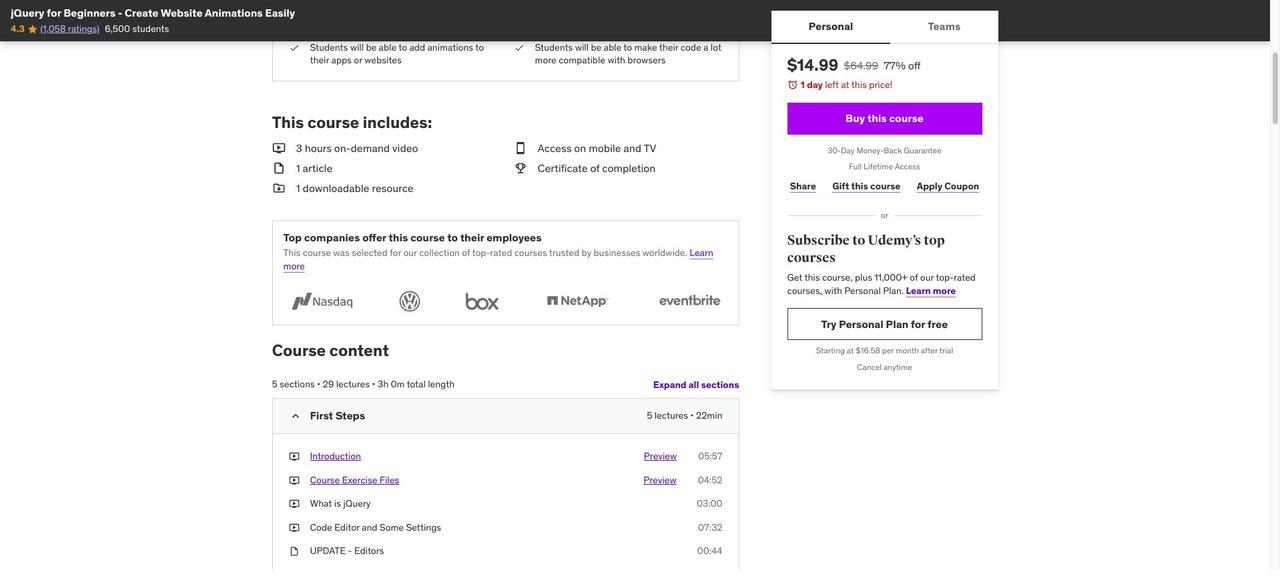 Task type: locate. For each thing, give the bounding box(es) containing it.
preview
[[644, 451, 677, 463], [644, 474, 677, 486]]

1 horizontal spatial 5
[[647, 410, 652, 422]]

for
[[47, 6, 61, 19], [390, 247, 401, 259], [911, 318, 925, 331]]

access down back
[[895, 162, 921, 172]]

to left udemy's
[[852, 232, 866, 249]]

will inside students will be able to add animations to their apps or websites
[[350, 41, 364, 53]]

5
[[272, 379, 277, 391], [647, 410, 652, 422]]

more up free
[[933, 285, 956, 297]]

at inside starting at $16.58 per month after trial cancel anytime
[[847, 346, 854, 356]]

able up the websites
[[379, 41, 397, 53]]

0 vertical spatial this
[[272, 112, 304, 133]]

course up the 'collection'
[[410, 231, 445, 244]]

more inside learn more
[[283, 260, 305, 272]]

0 horizontal spatial lectures
[[336, 379, 370, 391]]

2 horizontal spatial for
[[911, 318, 925, 331]]

1 horizontal spatial sections
[[701, 379, 739, 391]]

this course includes:
[[272, 112, 432, 133]]

small image for 1
[[272, 161, 285, 176]]

0 vertical spatial personal
[[809, 20, 853, 33]]

0 horizontal spatial 5
[[272, 379, 277, 391]]

0 vertical spatial for
[[47, 6, 61, 19]]

learn right worldwide.
[[690, 247, 713, 259]]

top- inside the get this course, plus 11,000+ of our top-rated courses, with personal plan.
[[936, 272, 954, 284]]

0 horizontal spatial with
[[608, 54, 625, 66]]

volkswagen image
[[395, 289, 425, 315]]

learn
[[690, 247, 713, 259], [906, 285, 931, 297]]

• for 5 lectures • 22min
[[691, 410, 694, 422]]

by
[[582, 247, 592, 259]]

0 vertical spatial or
[[354, 54, 362, 66]]

2 small image from the left
[[514, 161, 527, 176]]

1 vertical spatial learn
[[906, 285, 931, 297]]

sections right all
[[701, 379, 739, 391]]

0 horizontal spatial or
[[354, 54, 362, 66]]

1 vertical spatial xsmall image
[[289, 498, 299, 511]]

2 sections from the left
[[701, 379, 739, 391]]

learn more link for subscribe to udemy's top courses
[[906, 285, 956, 297]]

this right buy
[[868, 111, 887, 125]]

share button
[[787, 173, 819, 200]]

and left some
[[362, 522, 377, 534]]

personal up $14.99
[[809, 20, 853, 33]]

students inside students will be able to make their code a lot more compatible with browsers
[[535, 41, 573, 53]]

2 horizontal spatial more
[[933, 285, 956, 297]]

1 vertical spatial more
[[283, 260, 305, 272]]

full
[[849, 162, 862, 172]]

0 horizontal spatial •
[[317, 379, 321, 391]]

anytime
[[884, 363, 912, 373]]

small image left 1 article
[[272, 161, 285, 176]]

0 horizontal spatial learn
[[690, 247, 713, 259]]

03:00
[[697, 498, 723, 510]]

animations
[[427, 41, 473, 53]]

1 horizontal spatial learn
[[906, 285, 931, 297]]

1 horizontal spatial of
[[590, 162, 600, 175]]

this up courses,
[[805, 272, 820, 284]]

is
[[334, 498, 341, 510]]

xsmall image
[[289, 451, 299, 464], [289, 498, 299, 511], [289, 522, 299, 535]]

2 horizontal spatial their
[[659, 41, 679, 53]]

preview down 5 lectures • 22min on the right of page
[[644, 451, 677, 463]]

1 vertical spatial personal
[[845, 285, 881, 297]]

more for subscribe to udemy's top courses
[[933, 285, 956, 297]]

tab list
[[771, 11, 998, 44]]

students inside students will be able to add animations to their apps or websites
[[310, 41, 348, 53]]

2 vertical spatial more
[[933, 285, 956, 297]]

students up apps
[[310, 41, 348, 53]]

1 horizontal spatial learn more
[[906, 285, 956, 297]]

1 vertical spatial -
[[348, 546, 352, 558]]

2 vertical spatial xsmall image
[[289, 522, 299, 535]]

1 horizontal spatial small image
[[514, 161, 527, 176]]

0 horizontal spatial sections
[[280, 379, 315, 391]]

1 small image from the left
[[272, 161, 285, 176]]

1 be from the left
[[366, 41, 377, 53]]

2 preview from the top
[[644, 474, 677, 486]]

1 vertical spatial course
[[310, 474, 340, 486]]

will inside students will be able to make their code a lot more compatible with browsers
[[575, 41, 589, 53]]

month
[[896, 346, 919, 356]]

gift this course link
[[830, 173, 904, 200]]

be
[[366, 41, 377, 53], [591, 41, 602, 53]]

29
[[323, 379, 334, 391]]

1 horizontal spatial will
[[575, 41, 589, 53]]

1 right alarm icon
[[801, 79, 805, 91]]

their inside students will be able to make their code a lot more compatible with browsers
[[659, 41, 679, 53]]

1 will from the left
[[350, 41, 364, 53]]

2 will from the left
[[575, 41, 589, 53]]

rated
[[490, 247, 512, 259], [954, 272, 976, 284]]

1 vertical spatial rated
[[954, 272, 976, 284]]

- up 6,500
[[118, 6, 122, 19]]

this inside the get this course, plus 11,000+ of our top-rated courses, with personal plan.
[[805, 272, 820, 284]]

sections left 29
[[280, 379, 315, 391]]

be up the websites
[[366, 41, 377, 53]]

0 vertical spatial and
[[624, 141, 642, 155]]

of right the 'collection'
[[462, 247, 470, 259]]

of inside the get this course, plus 11,000+ of our top-rated courses, with personal plan.
[[910, 272, 918, 284]]

2 vertical spatial 1
[[296, 182, 300, 195]]

learn more up free
[[906, 285, 956, 297]]

code
[[310, 522, 332, 534]]

courses inside subscribe to udemy's top courses
[[787, 249, 836, 266]]

0 vertical spatial of
[[590, 162, 600, 175]]

of down the "access on mobile and tv"
[[590, 162, 600, 175]]

1 horizontal spatial top-
[[936, 272, 954, 284]]

able inside students will be able to add animations to their apps or websites
[[379, 41, 397, 53]]

lectures
[[336, 379, 370, 391], [655, 410, 688, 422]]

0 horizontal spatial access
[[538, 141, 572, 155]]

learn more link for top companies offer this course to their employees
[[283, 247, 713, 272]]

1 down 1 article
[[296, 182, 300, 195]]

small image
[[272, 141, 285, 156], [514, 141, 527, 156], [272, 181, 285, 196], [289, 410, 302, 423]]

will up compatible
[[575, 41, 589, 53]]

1 vertical spatial for
[[390, 247, 401, 259]]

xsmall image for what is jquery
[[289, 498, 299, 511]]

0 horizontal spatial will
[[350, 41, 364, 53]]

0 horizontal spatial top-
[[472, 247, 490, 259]]

1 able from the left
[[379, 41, 397, 53]]

1 vertical spatial with
[[825, 285, 842, 297]]

to up the 'collection'
[[447, 231, 458, 244]]

3h 0m
[[378, 379, 405, 391]]

0 horizontal spatial rated
[[490, 247, 512, 259]]

their left code
[[659, 41, 679, 53]]

this for get
[[805, 272, 820, 284]]

05:57
[[698, 451, 723, 463]]

jquery right is
[[343, 498, 371, 510]]

1 horizontal spatial jquery
[[343, 498, 371, 510]]

website
[[161, 6, 203, 19]]

1 horizontal spatial their
[[460, 231, 484, 244]]

jquery
[[11, 6, 44, 19], [343, 498, 371, 510]]

personal up $16.58 on the bottom right
[[839, 318, 884, 331]]

• left 29
[[317, 379, 321, 391]]

gift this course
[[833, 180, 901, 192]]

0 vertical spatial with
[[608, 54, 625, 66]]

to
[[399, 41, 407, 53], [475, 41, 484, 53], [624, 41, 632, 53], [447, 231, 458, 244], [852, 232, 866, 249]]

2 be from the left
[[591, 41, 602, 53]]

1 horizontal spatial and
[[624, 141, 642, 155]]

0 vertical spatial 1
[[801, 79, 805, 91]]

xsmall image for code editor and some settings
[[289, 522, 299, 535]]

0 vertical spatial jquery
[[11, 6, 44, 19]]

xsmall image left code
[[289, 522, 299, 535]]

1 horizontal spatial lectures
[[655, 410, 688, 422]]

0 horizontal spatial their
[[310, 54, 329, 66]]

and left tv
[[624, 141, 642, 155]]

off
[[908, 59, 921, 72]]

-
[[118, 6, 122, 19], [348, 546, 352, 558]]

this
[[852, 79, 867, 91], [868, 111, 887, 125], [851, 180, 868, 192], [389, 231, 408, 244], [805, 272, 820, 284]]

1 vertical spatial of
[[462, 247, 470, 259]]

of right 11,000+
[[910, 272, 918, 284]]

be inside students will be able to make their code a lot more compatible with browsers
[[591, 41, 602, 53]]

at
[[841, 79, 850, 91], [847, 346, 854, 356]]

some
[[380, 522, 404, 534]]

1 horizontal spatial access
[[895, 162, 921, 172]]

our inside the get this course, plus 11,000+ of our top-rated courses, with personal plan.
[[920, 272, 934, 284]]

their left apps
[[310, 54, 329, 66]]

learn more down the employees
[[283, 247, 713, 272]]

0 horizontal spatial be
[[366, 41, 377, 53]]

1 horizontal spatial with
[[825, 285, 842, 297]]

able left the make
[[604, 41, 622, 53]]

try personal plan for free
[[821, 318, 948, 331]]

xsmall image left what
[[289, 498, 299, 511]]

top- down top
[[936, 272, 954, 284]]

1 vertical spatial jquery
[[343, 498, 371, 510]]

course inside course exercise files button
[[310, 474, 340, 486]]

netapp image
[[539, 289, 616, 315]]

at left $16.58 on the bottom right
[[847, 346, 854, 356]]

lectures down expand
[[655, 410, 688, 422]]

gift
[[833, 180, 849, 192]]

small image
[[272, 161, 285, 176], [514, 161, 527, 176]]

2 students from the left
[[535, 41, 573, 53]]

for down the top companies offer this course to their employees
[[390, 247, 401, 259]]

0 vertical spatial learn more link
[[283, 247, 713, 272]]

this up the 3
[[272, 112, 304, 133]]

0 horizontal spatial courses
[[514, 247, 547, 259]]

with down course,
[[825, 285, 842, 297]]

subscribe
[[787, 232, 850, 249]]

will up apps
[[350, 41, 364, 53]]

this for this course was selected for our collection of top-rated courses trusted by businesses worldwide.
[[283, 247, 301, 259]]

collection
[[419, 247, 460, 259]]

xsmall image left the "introduction" button
[[289, 451, 299, 464]]

compatible
[[559, 54, 605, 66]]

- left editors
[[348, 546, 352, 558]]

3 xsmall image from the top
[[289, 522, 299, 535]]

1 horizontal spatial or
[[881, 210, 889, 220]]

1 vertical spatial 1
[[296, 162, 300, 175]]

0 vertical spatial learn
[[690, 247, 713, 259]]

for left free
[[911, 318, 925, 331]]

to left the make
[[624, 41, 632, 53]]

0 horizontal spatial able
[[379, 41, 397, 53]]

completion
[[602, 162, 656, 175]]

files
[[380, 474, 399, 486]]

2 vertical spatial their
[[460, 231, 484, 244]]

learn inside learn more
[[690, 247, 713, 259]]

per
[[882, 346, 894, 356]]

courses,
[[787, 285, 822, 297]]

rated inside the get this course, plus 11,000+ of our top-rated courses, with personal plan.
[[954, 272, 976, 284]]

(1,058 ratings)
[[40, 23, 99, 35]]

small image up the "top"
[[272, 181, 285, 196]]

video
[[392, 141, 418, 155]]

for up "(1,058" at the top of page
[[47, 6, 61, 19]]

be up compatible
[[591, 41, 602, 53]]

this for buy
[[868, 111, 887, 125]]

1 horizontal spatial rated
[[954, 272, 976, 284]]

0 vertical spatial more
[[535, 54, 557, 66]]

5 for 5 lectures • 22min
[[647, 410, 652, 422]]

apps
[[331, 54, 352, 66]]

students up compatible
[[535, 41, 573, 53]]

small image left the 3
[[272, 141, 285, 156]]

1 horizontal spatial be
[[591, 41, 602, 53]]

0 horizontal spatial small image
[[272, 161, 285, 176]]

small image left on
[[514, 141, 527, 156]]

(1,058
[[40, 23, 66, 35]]

with
[[608, 54, 625, 66], [825, 285, 842, 297]]

top- down the employees
[[472, 247, 490, 259]]

students
[[132, 23, 169, 35]]

1 vertical spatial 5
[[647, 410, 652, 422]]

0 horizontal spatial students
[[310, 41, 348, 53]]

first steps
[[310, 409, 365, 423]]

2 horizontal spatial of
[[910, 272, 918, 284]]

learn right the plan.
[[906, 285, 931, 297]]

0 vertical spatial preview
[[644, 451, 677, 463]]

personal inside button
[[809, 20, 853, 33]]

course for course content
[[272, 341, 326, 361]]

small image left certificate
[[514, 161, 527, 176]]

1 vertical spatial at
[[847, 346, 854, 356]]

1 vertical spatial lectures
[[655, 410, 688, 422]]

offer
[[362, 231, 386, 244]]

2 horizontal spatial •
[[691, 410, 694, 422]]

1 horizontal spatial -
[[348, 546, 352, 558]]

2 vertical spatial for
[[911, 318, 925, 331]]

more
[[535, 54, 557, 66], [283, 260, 305, 272], [933, 285, 956, 297]]

1 vertical spatial our
[[920, 272, 934, 284]]

after
[[921, 346, 938, 356]]

our down the top companies offer this course to their employees
[[404, 247, 417, 259]]

at right 'left'
[[841, 79, 850, 91]]

courses down the employees
[[514, 247, 547, 259]]

companies
[[304, 231, 360, 244]]

to inside subscribe to udemy's top courses
[[852, 232, 866, 249]]

0 vertical spatial top-
[[472, 247, 490, 259]]

course exercise files
[[310, 474, 399, 486]]

with left browsers
[[608, 54, 625, 66]]

1 left article
[[296, 162, 300, 175]]

ratings)
[[68, 23, 99, 35]]

or up udemy's
[[881, 210, 889, 220]]

our right 11,000+
[[920, 272, 934, 284]]

exercise
[[342, 474, 377, 486]]

this for this course includes:
[[272, 112, 304, 133]]

0 vertical spatial course
[[272, 341, 326, 361]]

access up certificate
[[538, 141, 572, 155]]

preview for 05:57
[[644, 451, 677, 463]]

or right apps
[[354, 54, 362, 66]]

• left 3h 0m
[[372, 379, 376, 391]]

• left '22min'
[[691, 410, 694, 422]]

1 vertical spatial preview
[[644, 474, 677, 486]]

make
[[634, 41, 657, 53]]

2 vertical spatial of
[[910, 272, 918, 284]]

course up 29
[[272, 341, 326, 361]]

more left compatible
[[535, 54, 557, 66]]

trial
[[940, 346, 953, 356]]

course up what
[[310, 474, 340, 486]]

1 horizontal spatial able
[[604, 41, 622, 53]]

students for or
[[310, 41, 348, 53]]

course up back
[[889, 111, 924, 125]]

top-
[[472, 247, 490, 259], [936, 272, 954, 284]]

small image for access
[[514, 141, 527, 156]]

1 horizontal spatial students
[[535, 41, 573, 53]]

0 vertical spatial learn more
[[283, 247, 713, 272]]

0 vertical spatial 5
[[272, 379, 277, 391]]

1 day left at this price!
[[801, 79, 893, 91]]

1 vertical spatial top-
[[936, 272, 954, 284]]

certificate
[[538, 162, 588, 175]]

preview left 04:52
[[644, 474, 677, 486]]

plan.
[[883, 285, 904, 297]]

22min
[[696, 410, 723, 422]]

be inside students will be able to add animations to their apps or websites
[[366, 41, 377, 53]]

0 horizontal spatial for
[[47, 6, 61, 19]]

or inside students will be able to add animations to their apps or websites
[[354, 54, 362, 66]]

their up this course was selected for our collection of top-rated courses trusted by businesses worldwide.
[[460, 231, 484, 244]]

personal down plus
[[845, 285, 881, 297]]

1
[[801, 79, 805, 91], [296, 162, 300, 175], [296, 182, 300, 195]]

includes:
[[363, 112, 432, 133]]

steps
[[336, 409, 365, 423]]

able inside students will be able to make their code a lot more compatible with browsers
[[604, 41, 622, 53]]

access on mobile and tv
[[538, 141, 656, 155]]

selected
[[352, 247, 388, 259]]

learn more link
[[283, 247, 713, 272], [906, 285, 956, 297]]

1 vertical spatial access
[[895, 162, 921, 172]]

this down $64.99
[[852, 79, 867, 91]]

1 vertical spatial learn more link
[[906, 285, 956, 297]]

this inside button
[[868, 111, 887, 125]]

1 preview from the top
[[644, 451, 677, 463]]

2 able from the left
[[604, 41, 622, 53]]

teams button
[[891, 11, 998, 43]]

this down the "top"
[[283, 247, 301, 259]]

this course was selected for our collection of top-rated courses trusted by businesses worldwide.
[[283, 247, 688, 259]]

2 xsmall image from the top
[[289, 498, 299, 511]]

1 horizontal spatial learn more link
[[906, 285, 956, 297]]

total
[[407, 379, 426, 391]]

jquery up the 4.3 on the left top of the page
[[11, 6, 44, 19]]

course,
[[822, 272, 853, 284]]

1 vertical spatial and
[[362, 522, 377, 534]]

0 horizontal spatial -
[[118, 6, 122, 19]]

learn more link up free
[[906, 285, 956, 297]]

1 students from the left
[[310, 41, 348, 53]]

• for 5 sections • 29 lectures • 3h 0m total length
[[317, 379, 321, 391]]

will for websites
[[350, 41, 364, 53]]

•
[[317, 379, 321, 391], [372, 379, 376, 391], [691, 410, 694, 422]]

$14.99
[[787, 55, 839, 75]]

udemy's
[[868, 232, 921, 249]]

$14.99 $64.99 77% off
[[787, 55, 921, 75]]

their inside students will be able to add animations to their apps or websites
[[310, 54, 329, 66]]

editors
[[354, 546, 384, 558]]

courses down 'subscribe'
[[787, 249, 836, 266]]

learn more link down the employees
[[283, 247, 713, 272]]

0 horizontal spatial more
[[283, 260, 305, 272]]

lectures right 29
[[336, 379, 370, 391]]

0 vertical spatial our
[[404, 247, 417, 259]]

more down the "top"
[[283, 260, 305, 272]]

xsmall image
[[289, 10, 299, 23], [289, 41, 299, 54], [514, 41, 524, 54], [289, 474, 299, 487], [289, 546, 299, 559]]

this right gift
[[851, 180, 868, 192]]

and
[[624, 141, 642, 155], [362, 522, 377, 534]]

1 horizontal spatial more
[[535, 54, 557, 66]]



Task type: describe. For each thing, give the bounding box(es) containing it.
personal inside the get this course, plus 11,000+ of our top-rated courses, with personal plan.
[[845, 285, 881, 297]]

teams
[[928, 20, 961, 33]]

small image for 1
[[272, 181, 285, 196]]

small image for certificate
[[514, 161, 527, 176]]

employees
[[487, 231, 542, 244]]

browsers
[[628, 54, 666, 66]]

course inside button
[[889, 111, 924, 125]]

able for compatible
[[604, 41, 622, 53]]

guarantee
[[904, 145, 942, 155]]

able for websites
[[379, 41, 397, 53]]

top
[[924, 232, 945, 249]]

resource
[[372, 182, 414, 195]]

buy this course button
[[787, 103, 982, 135]]

what
[[310, 498, 332, 510]]

buy
[[846, 111, 865, 125]]

learn more for top companies offer this course to their employees
[[283, 247, 713, 272]]

0 vertical spatial access
[[538, 141, 572, 155]]

personal button
[[771, 11, 891, 43]]

course exercise files button
[[310, 474, 399, 487]]

0 horizontal spatial and
[[362, 522, 377, 534]]

expand all sections
[[653, 379, 739, 391]]

1 sections from the left
[[280, 379, 315, 391]]

alarm image
[[787, 79, 798, 90]]

be for websites
[[366, 41, 377, 53]]

course content
[[272, 341, 389, 361]]

30-
[[828, 145, 841, 155]]

0 horizontal spatial our
[[404, 247, 417, 259]]

1 vertical spatial or
[[881, 210, 889, 220]]

this for gift
[[851, 180, 868, 192]]

length
[[428, 379, 455, 391]]

sections inside dropdown button
[[701, 379, 739, 391]]

add
[[409, 41, 425, 53]]

left
[[825, 79, 839, 91]]

1 for 1 downloadable resource
[[296, 182, 300, 195]]

this right the offer
[[389, 231, 408, 244]]

what is jquery
[[310, 498, 371, 510]]

2 vertical spatial personal
[[839, 318, 884, 331]]

5 lectures • 22min
[[647, 410, 723, 422]]

04:52
[[698, 474, 723, 486]]

nasdaq image
[[283, 289, 360, 315]]

course up on-
[[307, 112, 359, 133]]

expand
[[653, 379, 687, 391]]

6,500 students
[[105, 23, 169, 35]]

learn more for subscribe to udemy's top courses
[[906, 285, 956, 297]]

1 horizontal spatial •
[[372, 379, 376, 391]]

day
[[841, 145, 855, 155]]

to left "add" in the left top of the page
[[399, 41, 407, 53]]

certificate of completion
[[538, 162, 656, 175]]

introduction
[[310, 451, 361, 463]]

tab list containing personal
[[771, 11, 998, 44]]

subscribe to udemy's top courses
[[787, 232, 945, 266]]

day
[[807, 79, 823, 91]]

0 vertical spatial lectures
[[336, 379, 370, 391]]

5 sections • 29 lectures • 3h 0m total length
[[272, 379, 455, 391]]

easily
[[265, 6, 295, 19]]

be for compatible
[[591, 41, 602, 53]]

1 for 1 day left at this price!
[[801, 79, 805, 91]]

free
[[928, 318, 948, 331]]

0 vertical spatial -
[[118, 6, 122, 19]]

editor
[[334, 522, 360, 534]]

$16.58
[[856, 346, 880, 356]]

starting
[[816, 346, 845, 356]]

more for top companies offer this course to their employees
[[283, 260, 305, 272]]

1 article
[[296, 162, 333, 175]]

websites
[[365, 54, 402, 66]]

07:32
[[698, 522, 723, 534]]

a
[[704, 41, 709, 53]]

plus
[[855, 272, 872, 284]]

all
[[689, 379, 699, 391]]

4.3
[[11, 23, 25, 35]]

price!
[[869, 79, 893, 91]]

30-day money-back guarantee full lifetime access
[[828, 145, 942, 172]]

0 horizontal spatial of
[[462, 247, 470, 259]]

0 vertical spatial at
[[841, 79, 850, 91]]

trusted
[[549, 247, 579, 259]]

first
[[310, 409, 333, 423]]

was
[[333, 247, 350, 259]]

money-
[[857, 145, 884, 155]]

1 horizontal spatial for
[[390, 247, 401, 259]]

to inside students will be able to make their code a lot more compatible with browsers
[[624, 41, 632, 53]]

lifetime
[[864, 162, 893, 172]]

0 vertical spatial rated
[[490, 247, 512, 259]]

lot
[[711, 41, 722, 53]]

course down 'companies'
[[303, 247, 331, 259]]

cancel
[[857, 363, 882, 373]]

small image left first
[[289, 410, 302, 423]]

their for top companies offer this course to their employees
[[460, 231, 484, 244]]

article
[[303, 162, 333, 175]]

students for more
[[535, 41, 573, 53]]

with inside the get this course, plus 11,000+ of our top-rated courses, with personal plan.
[[825, 285, 842, 297]]

update - editors
[[310, 546, 384, 558]]

access inside "30-day money-back guarantee full lifetime access"
[[895, 162, 921, 172]]

6,500
[[105, 23, 130, 35]]

77%
[[884, 59, 906, 72]]

back
[[884, 145, 902, 155]]

5 for 5 sections • 29 lectures • 3h 0m total length
[[272, 379, 277, 391]]

1 xsmall image from the top
[[289, 451, 299, 464]]

more inside students will be able to make their code a lot more compatible with browsers
[[535, 54, 557, 66]]

eventbrite image
[[651, 289, 728, 315]]

1 for 1 article
[[296, 162, 300, 175]]

for inside try personal plan for free link
[[911, 318, 925, 331]]

small image for 3
[[272, 141, 285, 156]]

introduction button
[[310, 451, 361, 464]]

content
[[330, 341, 389, 361]]

settings
[[406, 522, 441, 534]]

their for students will be able to make their code a lot more compatible with browsers
[[659, 41, 679, 53]]

share
[[790, 180, 816, 192]]

create
[[125, 6, 158, 19]]

$64.99
[[844, 59, 879, 72]]

beginners
[[64, 6, 116, 19]]

learn for subscribe to udemy's top courses
[[906, 285, 931, 297]]

course for course exercise files
[[310, 474, 340, 486]]

top
[[283, 231, 302, 244]]

to right animations
[[475, 41, 484, 53]]

00:44
[[697, 546, 723, 558]]

learn for top companies offer this course to their employees
[[690, 247, 713, 259]]

plan
[[886, 318, 909, 331]]

code
[[681, 41, 701, 53]]

course down lifetime
[[870, 180, 901, 192]]

tv
[[644, 141, 656, 155]]

3 hours on-demand video
[[296, 141, 418, 155]]

preview for 04:52
[[644, 474, 677, 486]]

starting at $16.58 per month after trial cancel anytime
[[816, 346, 953, 373]]

worldwide.
[[643, 247, 688, 259]]

with inside students will be able to make their code a lot more compatible with browsers
[[608, 54, 625, 66]]

on-
[[334, 141, 351, 155]]

box image
[[460, 289, 504, 315]]

1 downloadable resource
[[296, 182, 414, 195]]

demand
[[351, 141, 390, 155]]

students will be able to add animations to their apps or websites
[[310, 41, 484, 66]]

will for compatible
[[575, 41, 589, 53]]



Task type: vqa. For each thing, say whether or not it's contained in the screenshot.
sections to the right
yes



